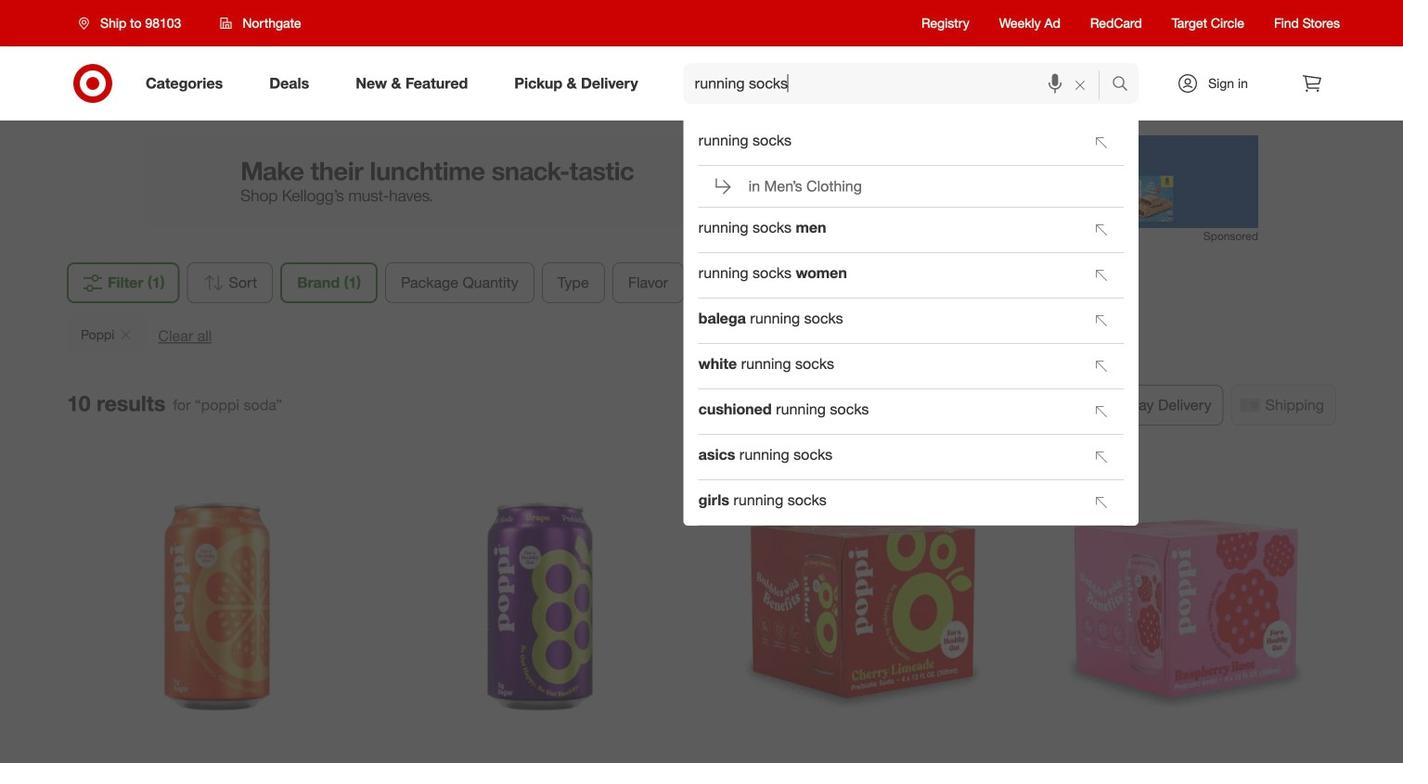 Task type: vqa. For each thing, say whether or not it's contained in the screenshot.
"Table,"
no



Task type: describe. For each thing, give the bounding box(es) containing it.
advertisement element
[[145, 136, 1259, 228]]

What can we help you find? suggestions appear below search field
[[684, 63, 1117, 104]]



Task type: locate. For each thing, give the bounding box(es) containing it.
poppi raspberry rose prebiotic soda - 4pk/12 fl oz cans image
[[1043, 467, 1330, 753], [1043, 467, 1330, 753]]

poppi cherry lime prebiotic soda - 4pk/12 fl oz cans image
[[720, 467, 1007, 753], [720, 467, 1007, 753]]

poppi orange prebiotic soda - 12 fl oz can image
[[74, 467, 361, 753], [74, 467, 361, 753]]

poppi grape prebiotic soda - 12 fl oz can image
[[397, 467, 684, 753], [397, 467, 684, 753]]



